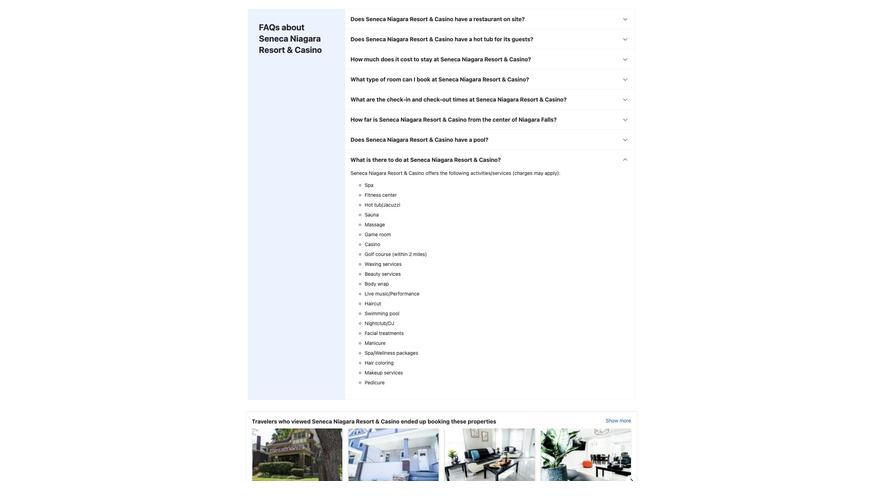 Task type: vqa. For each thing, say whether or not it's contained in the screenshot.
stay
yes



Task type: locate. For each thing, give the bounding box(es) containing it.
region
[[246, 429, 637, 481]]

2
[[409, 251, 412, 257]]

& inside faqs about seneca niagara resort & casino
[[287, 45, 293, 55]]

booking
[[428, 418, 450, 425]]

& inside 'dropdown button'
[[443, 116, 447, 123]]

does
[[351, 16, 365, 22], [351, 36, 365, 42], [351, 137, 365, 143]]

to
[[414, 56, 420, 62], [388, 157, 394, 163]]

1 vertical spatial does
[[351, 36, 365, 42]]

nightclub/dj
[[365, 320, 395, 326]]

how left much
[[351, 56, 363, 62]]

does seneca niagara resort & casino have a pool? button
[[345, 130, 636, 150]]

is
[[373, 116, 378, 123], [367, 157, 371, 163]]

show more
[[606, 418, 632, 424]]

is right far
[[373, 116, 378, 123]]

casino inside faqs about seneca niagara resort & casino
[[295, 45, 322, 55]]

resort inside does seneca niagara resort & casino have a restaurant on site? dropdown button
[[410, 16, 428, 22]]

& down the about
[[287, 45, 293, 55]]

a inside does seneca niagara resort & casino have a pool? dropdown button
[[469, 137, 473, 143]]

what type of room can i book at seneca niagara resort & casino? button
[[345, 70, 636, 89]]

0 vertical spatial services
[[383, 261, 402, 267]]

to left the do
[[388, 157, 394, 163]]

services up wrap
[[382, 271, 401, 277]]

at right stay
[[434, 56, 439, 62]]

travelers
[[252, 418, 277, 425]]

2 horizontal spatial the
[[483, 116, 492, 123]]

what left there
[[351, 157, 365, 163]]

1 a from the top
[[469, 16, 473, 22]]

0 vertical spatial to
[[414, 56, 420, 62]]

how much does it cost to stay at seneca niagara resort & casino? button
[[345, 49, 636, 69]]

tub
[[484, 36, 494, 42]]

what are the check-in and check-out times at seneca niagara resort & casino?
[[351, 96, 567, 103]]

1 horizontal spatial of
[[512, 116, 518, 123]]

about
[[282, 22, 305, 32]]

a for hot
[[469, 36, 473, 42]]

& up stay
[[430, 36, 434, 42]]

does inside does seneca niagara resort & casino have a restaurant on site? dropdown button
[[351, 16, 365, 22]]

what left are
[[351, 96, 365, 103]]

a for pool?
[[469, 137, 473, 143]]

hair
[[365, 360, 374, 366]]

1 vertical spatial what
[[351, 96, 365, 103]]

a left 'hot'
[[469, 36, 473, 42]]

a left pool?
[[469, 137, 473, 143]]

of right type at top
[[380, 76, 386, 83]]

2 vertical spatial the
[[440, 170, 448, 176]]

room right "game" at left
[[380, 231, 391, 237]]

niagara
[[388, 16, 409, 22], [290, 34, 321, 43], [388, 36, 409, 42], [462, 56, 483, 62], [460, 76, 481, 83], [498, 96, 519, 103], [401, 116, 422, 123], [519, 116, 540, 123], [388, 137, 409, 143], [432, 157, 453, 163], [369, 170, 387, 176], [334, 418, 355, 425]]

have for hot
[[455, 36, 468, 42]]

2 vertical spatial does
[[351, 137, 365, 143]]

casino
[[435, 16, 454, 22], [435, 36, 454, 42], [295, 45, 322, 55], [448, 116, 467, 123], [435, 137, 454, 143], [409, 170, 425, 176], [365, 241, 381, 247], [381, 418, 400, 425]]

viewed
[[292, 418, 311, 425]]

1 vertical spatial how
[[351, 116, 363, 123]]

& down "out"
[[443, 116, 447, 123]]

0 vertical spatial how
[[351, 56, 363, 62]]

up
[[420, 418, 427, 425]]

have left 'hot'
[[455, 36, 468, 42]]

at
[[434, 56, 439, 62], [432, 76, 437, 83], [470, 96, 475, 103], [404, 157, 409, 163]]

0 vertical spatial is
[[373, 116, 378, 123]]

& down "how much does it cost to stay at seneca niagara resort & casino?" dropdown button
[[502, 76, 506, 83]]

casino? up 'falls?'
[[545, 96, 567, 103]]

the
[[377, 96, 386, 103], [483, 116, 492, 123], [440, 170, 448, 176]]

& left ended
[[376, 418, 380, 425]]

1 vertical spatial of
[[512, 116, 518, 123]]

niagara inside faqs about seneca niagara resort & casino
[[290, 34, 321, 43]]

services down coloring
[[384, 370, 403, 376]]

does inside does seneca niagara resort & casino have a pool? dropdown button
[[351, 137, 365, 143]]

0 horizontal spatial is
[[367, 157, 371, 163]]

of inside 'dropdown button'
[[512, 116, 518, 123]]

1 have from the top
[[455, 16, 468, 22]]

& up does seneca niagara resort & casino have a hot tub for its guests?
[[430, 16, 434, 22]]

what for what is there to do at seneca niagara resort & casino?
[[351, 157, 365, 163]]

seneca
[[366, 16, 386, 22], [259, 34, 289, 43], [366, 36, 386, 42], [441, 56, 461, 62], [439, 76, 459, 83], [476, 96, 497, 103], [379, 116, 400, 123], [366, 137, 386, 143], [411, 157, 431, 163], [351, 170, 368, 176], [312, 418, 332, 425]]

pool
[[390, 310, 400, 316]]

services
[[383, 261, 402, 267], [382, 271, 401, 277], [384, 370, 403, 376]]

1 horizontal spatial is
[[373, 116, 378, 123]]

resort
[[410, 16, 428, 22], [410, 36, 428, 42], [259, 45, 285, 55], [485, 56, 503, 62], [483, 76, 501, 83], [520, 96, 539, 103], [423, 116, 442, 123], [410, 137, 428, 143], [455, 157, 473, 163], [388, 170, 403, 176], [356, 418, 374, 425]]

the right are
[[377, 96, 386, 103]]

have for pool?
[[455, 137, 468, 143]]

0 horizontal spatial center
[[383, 192, 397, 198]]

center
[[493, 116, 511, 123], [383, 192, 397, 198]]

0 vertical spatial center
[[493, 116, 511, 123]]

1 vertical spatial the
[[483, 116, 492, 123]]

casino?
[[510, 56, 531, 62], [508, 76, 529, 83], [545, 96, 567, 103], [479, 157, 501, 163]]

services for makeup services
[[384, 370, 403, 376]]

have left the restaurant
[[455, 16, 468, 22]]

manicure
[[365, 340, 386, 346]]

of inside dropdown button
[[380, 76, 386, 83]]

what left type at top
[[351, 76, 365, 83]]

what type of room can i book at seneca niagara resort & casino?
[[351, 76, 529, 83]]

0 vertical spatial the
[[377, 96, 386, 103]]

casino down how far is seneca niagara resort & casino from the center of niagara falls?
[[435, 137, 454, 143]]

resort inside 'what type of room can i book at seneca niagara resort & casino?' dropdown button
[[483, 76, 501, 83]]

3 does from the top
[[351, 137, 365, 143]]

center inside 'dropdown button'
[[493, 116, 511, 123]]

haircut
[[365, 301, 381, 307]]

1 vertical spatial is
[[367, 157, 371, 163]]

hot
[[365, 202, 373, 208]]

what are the check-in and check-out times at seneca niagara resort & casino? button
[[345, 90, 636, 109]]

2 have from the top
[[455, 36, 468, 42]]

casino inside 'dropdown button'
[[448, 116, 467, 123]]

at right times
[[470, 96, 475, 103]]

1 what from the top
[[351, 76, 365, 83]]

a inside does seneca niagara resort & casino have a hot tub for its guests? dropdown button
[[469, 36, 473, 42]]

course
[[376, 251, 391, 257]]

3 a from the top
[[469, 137, 473, 143]]

a left the restaurant
[[469, 16, 473, 22]]

services down golf course (within 2 miles)
[[383, 261, 402, 267]]

a
[[469, 16, 473, 22], [469, 36, 473, 42], [469, 137, 473, 143]]

check-
[[387, 96, 406, 103], [424, 96, 443, 103]]

casino? up activities/services
[[479, 157, 501, 163]]

center down what are the check-in and check-out times at seneca niagara resort & casino? dropdown button
[[493, 116, 511, 123]]

is left there
[[367, 157, 371, 163]]

hair coloring
[[365, 360, 394, 366]]

3 what from the top
[[351, 157, 365, 163]]

how left far
[[351, 116, 363, 123]]

type
[[367, 76, 379, 83]]

is inside dropdown button
[[367, 157, 371, 163]]

seneca inside faqs about seneca niagara resort & casino
[[259, 34, 289, 43]]

are
[[367, 96, 375, 103]]

does for does seneca niagara resort & casino have a hot tub for its guests?
[[351, 36, 365, 42]]

for
[[495, 36, 503, 42]]

does seneca niagara resort & casino have a hot tub for its guests? button
[[345, 29, 636, 49]]

far
[[364, 116, 372, 123]]

1 vertical spatial have
[[455, 36, 468, 42]]

2 vertical spatial have
[[455, 137, 468, 143]]

at right the book
[[432, 76, 437, 83]]

check- left and
[[387, 96, 406, 103]]

0 vertical spatial a
[[469, 16, 473, 22]]

1 how from the top
[[351, 56, 363, 62]]

& up activities/services
[[474, 157, 478, 163]]

0 vertical spatial room
[[387, 76, 401, 83]]

2 how from the top
[[351, 116, 363, 123]]

have left pool?
[[455, 137, 468, 143]]

how for how much does it cost to stay at seneca niagara resort & casino?
[[351, 56, 363, 62]]

hot
[[474, 36, 483, 42]]

a inside does seneca niagara resort & casino have a restaurant on site? dropdown button
[[469, 16, 473, 22]]

1 vertical spatial services
[[382, 271, 401, 277]]

0 vertical spatial of
[[380, 76, 386, 83]]

0 vertical spatial does
[[351, 16, 365, 22]]

2 vertical spatial what
[[351, 157, 365, 163]]

room
[[387, 76, 401, 83], [380, 231, 391, 237]]

1 horizontal spatial center
[[493, 116, 511, 123]]

2 check- from the left
[[424, 96, 443, 103]]

0 horizontal spatial of
[[380, 76, 386, 83]]

hot tub/jacuzzi
[[365, 202, 401, 208]]

how inside dropdown button
[[351, 56, 363, 62]]

what
[[351, 76, 365, 83], [351, 96, 365, 103], [351, 157, 365, 163]]

0 horizontal spatial check-
[[387, 96, 406, 103]]

resort inside "how much does it cost to stay at seneca niagara resort & casino?" dropdown button
[[485, 56, 503, 62]]

at right the do
[[404, 157, 409, 163]]

casino down the about
[[295, 45, 322, 55]]

3 have from the top
[[455, 137, 468, 143]]

falls?
[[542, 116, 557, 123]]

center up tub/jacuzzi
[[383, 192, 397, 198]]

1 vertical spatial to
[[388, 157, 394, 163]]

1 horizontal spatial the
[[440, 170, 448, 176]]

2 does from the top
[[351, 36, 365, 42]]

seneca inside 'dropdown button'
[[379, 116, 400, 123]]

waxing
[[365, 261, 382, 267]]

fitness
[[365, 192, 381, 198]]

1 vertical spatial a
[[469, 36, 473, 42]]

beauty
[[365, 271, 381, 277]]

0 vertical spatial what
[[351, 76, 365, 83]]

how
[[351, 56, 363, 62], [351, 116, 363, 123]]

resort inside what is there to do at seneca niagara resort & casino? dropdown button
[[455, 157, 473, 163]]

does inside does seneca niagara resort & casino have a hot tub for its guests? dropdown button
[[351, 36, 365, 42]]

does for does seneca niagara resort & casino have a restaurant on site?
[[351, 16, 365, 22]]

2 vertical spatial services
[[384, 370, 403, 376]]

1 does from the top
[[351, 16, 365, 22]]

casino left from at the top right of page
[[448, 116, 467, 123]]

tub/jacuzzi
[[375, 202, 401, 208]]

room left can
[[387, 76, 401, 83]]

in
[[406, 96, 411, 103]]

to left stay
[[414, 56, 420, 62]]

1 horizontal spatial check-
[[424, 96, 443, 103]]

the right from at the top right of page
[[483, 116, 492, 123]]

what for what type of room can i book at seneca niagara resort & casino?
[[351, 76, 365, 83]]

2 vertical spatial a
[[469, 137, 473, 143]]

1 check- from the left
[[387, 96, 406, 103]]

the right 'offers'
[[440, 170, 448, 176]]

0 horizontal spatial the
[[377, 96, 386, 103]]

2 a from the top
[[469, 36, 473, 42]]

of up does seneca niagara resort & casino have a pool? dropdown button
[[512, 116, 518, 123]]

pool?
[[474, 137, 489, 143]]

casino left ended
[[381, 418, 400, 425]]

1 horizontal spatial to
[[414, 56, 420, 62]]

0 vertical spatial have
[[455, 16, 468, 22]]

what is there to do at seneca niagara resort & casino?
[[351, 157, 501, 163]]

check- right and
[[424, 96, 443, 103]]

casino up how much does it cost to stay at seneca niagara resort & casino?
[[435, 36, 454, 42]]

2 what from the top
[[351, 96, 365, 103]]

how inside 'dropdown button'
[[351, 116, 363, 123]]



Task type: describe. For each thing, give the bounding box(es) containing it.
cost
[[401, 56, 413, 62]]

live
[[365, 291, 374, 297]]

spa/wellness
[[365, 350, 395, 356]]

does seneca niagara resort & casino have a hot tub for its guests?
[[351, 36, 534, 42]]

does seneca niagara resort & casino have a restaurant on site?
[[351, 16, 525, 22]]

& up 'falls?'
[[540, 96, 544, 103]]

pedicure
[[365, 380, 385, 386]]

resort inside does seneca niagara resort & casino have a pool? dropdown button
[[410, 137, 428, 143]]

on
[[504, 16, 511, 22]]

book
[[417, 76, 431, 83]]

it
[[396, 56, 399, 62]]

how far is seneca niagara resort & casino from the center of niagara falls?
[[351, 116, 557, 123]]

swimming
[[365, 310, 388, 316]]

how much does it cost to stay at seneca niagara resort & casino?
[[351, 56, 531, 62]]

resort inside what are the check-in and check-out times at seneca niagara resort & casino? dropdown button
[[520, 96, 539, 103]]

is inside 'dropdown button'
[[373, 116, 378, 123]]

casino? down guests?
[[510, 56, 531, 62]]

sauna
[[365, 212, 379, 218]]

travelers who viewed seneca niagara resort & casino ended up booking these properties
[[252, 418, 497, 425]]

resort inside does seneca niagara resort & casino have a hot tub for its guests? dropdown button
[[410, 36, 428, 42]]

does seneca niagara resort & casino have a restaurant on site? button
[[345, 9, 636, 29]]

activities/services
[[471, 170, 512, 176]]

game
[[365, 231, 378, 237]]

swimming pool
[[365, 310, 400, 316]]

the inside dropdown button
[[377, 96, 386, 103]]

its
[[504, 36, 511, 42]]

music/performance
[[376, 291, 420, 297]]

have for restaurant
[[455, 16, 468, 22]]

massage
[[365, 222, 385, 228]]

(charges
[[513, 170, 533, 176]]

casino up does seneca niagara resort & casino have a hot tub for its guests?
[[435, 16, 454, 22]]

faqs about seneca niagara resort & casino
[[259, 22, 322, 55]]

from
[[468, 116, 481, 123]]

accordion control element
[[345, 9, 636, 400]]

offers
[[426, 170, 439, 176]]

apply):
[[545, 170, 561, 176]]

0 horizontal spatial to
[[388, 157, 394, 163]]

1 vertical spatial room
[[380, 231, 391, 237]]

casino? down "how much does it cost to stay at seneca niagara resort & casino?" dropdown button
[[508, 76, 529, 83]]

who
[[279, 418, 290, 425]]

resort inside how far is seneca niagara resort & casino from the center of niagara falls? 'dropdown button'
[[423, 116, 442, 123]]

these
[[451, 418, 467, 425]]

stay
[[421, 56, 433, 62]]

packages
[[397, 350, 419, 356]]

the inside 'dropdown button'
[[483, 116, 492, 123]]

fitness center
[[365, 192, 397, 198]]

& down its
[[504, 56, 508, 62]]

may
[[534, 170, 544, 176]]

i
[[414, 76, 416, 83]]

a for restaurant
[[469, 16, 473, 22]]

restaurant
[[474, 16, 503, 22]]

live music/performance
[[365, 291, 420, 297]]

there
[[373, 157, 387, 163]]

facial
[[365, 330, 378, 336]]

can
[[403, 76, 413, 83]]

how far is seneca niagara resort & casino from the center of niagara falls? button
[[345, 110, 636, 130]]

facial treatments
[[365, 330, 404, 336]]

how for how far is seneca niagara resort & casino from the center of niagara falls?
[[351, 116, 363, 123]]

& down what is there to do at seneca niagara resort & casino?
[[404, 170, 408, 176]]

body wrap
[[365, 281, 389, 287]]

coloring
[[376, 360, 394, 366]]

room inside 'what type of room can i book at seneca niagara resort & casino?' dropdown button
[[387, 76, 401, 83]]

miles)
[[414, 251, 427, 257]]

casino down "game" at left
[[365, 241, 381, 247]]

show
[[606, 418, 619, 424]]

properties
[[468, 418, 497, 425]]

services for waxing services
[[383, 261, 402, 267]]

what for what are the check-in and check-out times at seneca niagara resort & casino?
[[351, 96, 365, 103]]

game room
[[365, 231, 391, 237]]

do
[[395, 157, 402, 163]]

makeup
[[365, 370, 383, 376]]

guests?
[[512, 36, 534, 42]]

& up what is there to do at seneca niagara resort & casino?
[[430, 137, 434, 143]]

spa
[[365, 182, 374, 188]]

out
[[443, 96, 452, 103]]

faqs
[[259, 22, 280, 32]]

ended
[[401, 418, 418, 425]]

treatments
[[379, 330, 404, 336]]

1 vertical spatial center
[[383, 192, 397, 198]]

does for does seneca niagara resort & casino have a pool?
[[351, 137, 365, 143]]

makeup services
[[365, 370, 403, 376]]

casino left 'offers'
[[409, 170, 425, 176]]

wrap
[[378, 281, 389, 287]]

(within
[[393, 251, 408, 257]]

services for beauty services
[[382, 271, 401, 277]]

spa/wellness packages
[[365, 350, 419, 356]]

following
[[449, 170, 470, 176]]

times
[[453, 96, 468, 103]]

golf
[[365, 251, 374, 257]]

show more link
[[606, 417, 632, 426]]

resort inside faqs about seneca niagara resort & casino
[[259, 45, 285, 55]]

golf course (within 2 miles)
[[365, 251, 427, 257]]

beauty services
[[365, 271, 401, 277]]

much
[[364, 56, 380, 62]]

seneca niagara resort & casino offers the following activities/services (charges may apply):
[[351, 170, 561, 176]]

and
[[412, 96, 422, 103]]

waxing services
[[365, 261, 402, 267]]

body
[[365, 281, 377, 287]]

site?
[[512, 16, 525, 22]]

what is there to do at seneca niagara resort & casino? button
[[345, 150, 636, 170]]

does seneca niagara resort & casino have a pool?
[[351, 137, 489, 143]]



